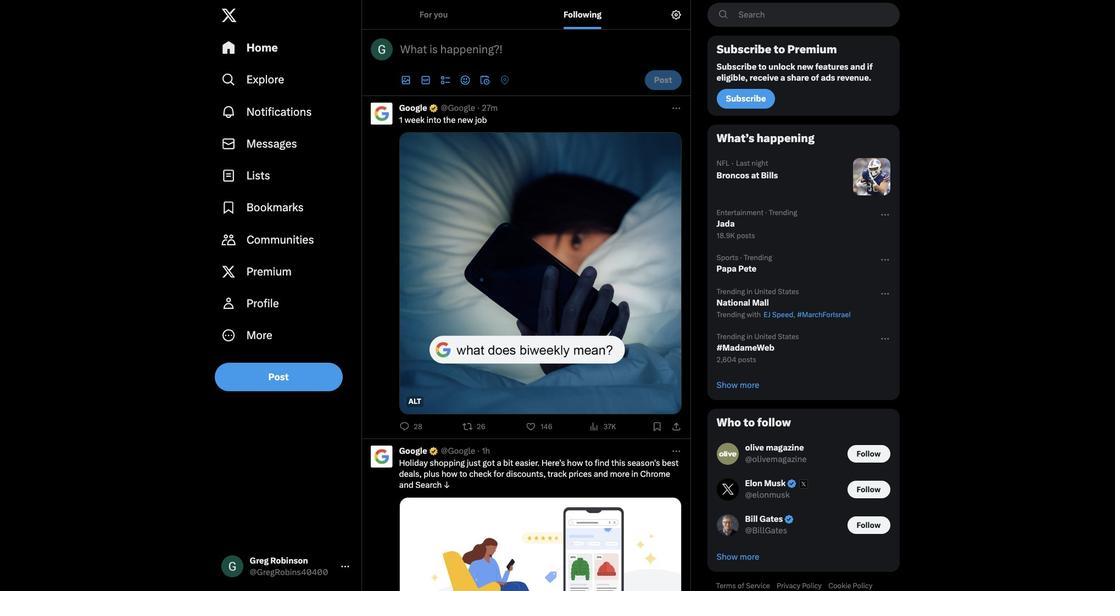 Task type: describe. For each thing, give the bounding box(es) containing it.
who
[[717, 416, 741, 430]]

alt
[[408, 398, 421, 406]]

trending in united states national mall trending with ej speed , #marchforisrael
[[717, 288, 851, 319]]

is
[[430, 43, 438, 56]]

pete
[[738, 264, 757, 274]]

what is happening?!
[[400, 43, 503, 56]]

terms
[[716, 582, 736, 591]]

olive magazine link
[[745, 443, 807, 454]]

profile
[[247, 297, 279, 310]]

elon musk
[[745, 479, 786, 489]]

37k link
[[589, 421, 621, 432]]

Search query text field
[[732, 3, 899, 26]]

service
[[746, 582, 770, 591]]

for you link
[[362, 0, 506, 29]]

1 follow button from the top
[[847, 445, 890, 463]]

easier.
[[515, 459, 540, 469]]

trending inside entertainment · trending jada 18.9k posts
[[769, 209, 797, 217]]

verified account image for @google · 27m
[[428, 103, 439, 113]]

follow
[[757, 416, 791, 430]]

· for sports · trending papa pete
[[740, 254, 742, 262]]

jada
[[717, 219, 735, 229]]

@google · 1h
[[441, 447, 490, 457]]

1h
[[482, 447, 490, 457]]

1 show more link from the top
[[708, 371, 899, 400]]

1 follow from the top
[[857, 450, 881, 458]]

@google · 27m
[[441, 103, 498, 113]]

explore
[[247, 73, 284, 86]]

@elonmusk link
[[745, 490, 790, 501]]

0 vertical spatial how
[[567, 459, 583, 469]]

night
[[752, 159, 768, 168]]

week
[[405, 115, 425, 125]]

trending down national at bottom right
[[717, 311, 745, 319]]

@google link for into
[[441, 103, 475, 114]]

subscribe link
[[717, 89, 775, 109]]

ej
[[764, 311, 771, 319]]

what's
[[717, 132, 754, 145]]

magazine
[[766, 443, 804, 453]]

check
[[469, 470, 492, 480]]

lists link
[[215, 160, 357, 192]]

privacy
[[777, 582, 801, 591]]

cookie
[[828, 582, 851, 591]]

what
[[400, 43, 427, 56]]

,
[[793, 311, 795, 319]]

entertainment
[[717, 209, 764, 217]]

28
[[414, 423, 422, 431]]

146
[[540, 423, 552, 431]]

features
[[815, 62, 849, 72]]

show more for first "show more" link from the bottom
[[717, 553, 759, 563]]

#marchforisrael link
[[797, 311, 851, 319]]

bit
[[503, 459, 513, 469]]

profile link
[[215, 288, 357, 320]]

verified account image for @elonmusk
[[787, 479, 797, 489]]

@google for just
[[441, 447, 475, 457]]

to down just
[[459, 470, 467, 480]]

post for post link
[[268, 372, 289, 383]]

trending inside trending in united states #madameweb 2,604 posts
[[717, 333, 745, 341]]

lists
[[247, 169, 270, 182]]

@olivemagazine link
[[745, 454, 807, 465]]

communities
[[247, 233, 314, 246]]

↓
[[444, 481, 450, 491]]

37k
[[604, 423, 616, 431]]

share
[[787, 73, 809, 83]]

trending in united states #madameweb 2,604 posts
[[717, 333, 799, 364]]

olive
[[745, 443, 764, 453]]

@olivemagazine
[[745, 455, 807, 465]]

policy for privacy policy
[[802, 582, 822, 591]]

papa
[[717, 264, 737, 274]]

@elonmusk
[[745, 491, 790, 501]]

146 button
[[526, 421, 557, 432]]

1 vertical spatial tab list
[[395, 69, 638, 91]]

2,604
[[717, 356, 736, 364]]

nfl · last night broncos at bills
[[717, 159, 778, 181]]

@google for into
[[441, 103, 475, 113]]

following
[[564, 10, 602, 20]]

1 show from the top
[[717, 381, 738, 391]]

1h link
[[482, 446, 490, 457]]

states for #madameweb
[[778, 333, 799, 341]]

prices
[[569, 470, 592, 480]]

following link
[[506, 0, 660, 29]]

#madameweb
[[717, 343, 774, 353]]

what's happening
[[717, 132, 815, 145]]

more inside holiday shopping just got a bit easier. here's how to find this season's best deals, plus how to check for discounts, track prices and more in chrome and search ↓
[[610, 470, 630, 480]]

premium link
[[215, 256, 357, 288]]

greg
[[250, 556, 269, 566]]

revenue.
[[837, 73, 871, 83]]

bookmarks link
[[215, 192, 357, 224]]

home timeline element
[[362, 0, 690, 592]]

to for premium
[[774, 43, 785, 56]]

27m link
[[482, 103, 498, 114]]

1
[[399, 115, 403, 125]]

in for mall
[[747, 288, 753, 296]]

ads
[[821, 73, 835, 83]]

with
[[747, 311, 761, 319]]

· for @google · 27m
[[477, 103, 480, 113]]

1 horizontal spatial and
[[594, 470, 608, 480]]

for
[[494, 470, 504, 480]]

a inside holiday shopping just got a bit easier. here's how to find this season's best deals, plus how to check for discounts, track prices and more in chrome and search ↓
[[497, 459, 501, 469]]

sports
[[717, 254, 739, 262]]

of inside subscribe to unlock new features and if eligible, receive a share of ads revenue.
[[811, 73, 819, 83]]

26 button
[[462, 421, 490, 432]]

to left find
[[585, 459, 593, 469]]

to for follow
[[744, 416, 755, 430]]

trending up national at bottom right
[[717, 288, 745, 296]]

season's
[[627, 459, 660, 469]]

google link for week
[[399, 103, 439, 114]]

elon musk link
[[745, 479, 809, 490]]

nfl
[[717, 159, 729, 168]]

· for nfl · last night broncos at bills
[[732, 159, 734, 169]]

#marchforisrael
[[797, 311, 851, 319]]

google for 1
[[399, 103, 427, 113]]



Task type: locate. For each thing, give the bounding box(es) containing it.
@gregrobins40400
[[250, 568, 328, 578]]

1 vertical spatial follow button
[[847, 481, 890, 499]]

1 google link from the top
[[399, 103, 439, 114]]

post inside button
[[654, 75, 672, 85]]

verified account image
[[428, 103, 439, 113], [428, 446, 439, 457]]

2 states from the top
[[778, 333, 799, 341]]

policy for cookie policy
[[853, 582, 873, 591]]

united up mall
[[754, 288, 776, 296]]

notifications
[[247, 105, 312, 118]]

3 follow button from the top
[[847, 517, 890, 534]]

1 vertical spatial verified account image
[[428, 446, 439, 457]]

trending up pete
[[744, 254, 772, 262]]

policy
[[802, 582, 822, 591], [853, 582, 873, 591]]

just
[[467, 459, 481, 469]]

deals,
[[399, 470, 422, 480]]

1 vertical spatial show more link
[[708, 543, 899, 572]]

0 vertical spatial post
[[654, 75, 672, 85]]

0 vertical spatial verified account image
[[428, 103, 439, 113]]

0 vertical spatial of
[[811, 73, 819, 83]]

at
[[751, 171, 759, 181]]

follow for bill gates
[[857, 521, 881, 530]]

0 vertical spatial new
[[797, 62, 814, 72]]

@google up the
[[441, 103, 475, 113]]

@google up shopping
[[441, 447, 475, 457]]

1 vertical spatial google
[[399, 447, 427, 457]]

show up terms
[[717, 553, 738, 563]]

@google link
[[441, 103, 475, 114], [441, 446, 475, 457]]

posts inside trending in united states #madameweb 2,604 posts
[[738, 356, 756, 364]]

unlock
[[768, 62, 795, 72]]

0 horizontal spatial a
[[497, 459, 501, 469]]

discounts,
[[506, 470, 546, 480]]

0 vertical spatial follow
[[857, 450, 881, 458]]

show more link up follow
[[708, 371, 899, 400]]

follow button for musk
[[847, 481, 890, 499]]

28 replies, 26 reposts, 146 likes, 2 bookmarks, 37242 views group
[[399, 421, 681, 432]]

bill gates link
[[745, 514, 794, 526]]

privacy policy link
[[777, 582, 828, 591]]

2 vertical spatial follow
[[857, 521, 881, 530]]

2 vertical spatial in
[[631, 470, 638, 480]]

follow button for gates
[[847, 517, 890, 534]]

1 vertical spatial verified account image
[[784, 515, 794, 525]]

· right nfl
[[732, 159, 734, 169]]

0 vertical spatial subscribe
[[717, 43, 771, 56]]

0 horizontal spatial premium
[[247, 265, 292, 278]]

find
[[595, 459, 610, 469]]

verified account image up into
[[428, 103, 439, 113]]

· inside sports · trending papa pete
[[740, 254, 742, 262]]

ej speed link
[[763, 311, 793, 319]]

verified account image for @google · 1h
[[428, 446, 439, 457]]

1 vertical spatial new
[[457, 115, 473, 125]]

subscribe inside subscribe to unlock new features and if eligible, receive a share of ads revenue.
[[717, 62, 757, 72]]

national
[[717, 298, 751, 308]]

footer navigation
[[707, 581, 900, 592]]

1 vertical spatial posts
[[738, 356, 756, 364]]

holiday
[[399, 459, 428, 469]]

home link
[[215, 32, 357, 64]]

1 @google from the top
[[441, 103, 475, 113]]

· for entertainment · trending jada 18.9k posts
[[765, 209, 767, 217]]

@billgates link
[[745, 526, 787, 537]]

subscribe
[[717, 43, 771, 56], [717, 62, 757, 72], [726, 94, 766, 104]]

google link for shopping
[[399, 446, 439, 457]]

entertainment · trending jada 18.9k posts
[[717, 209, 797, 240]]

elon
[[745, 479, 762, 489]]

to for unlock
[[758, 62, 767, 72]]

track
[[548, 470, 567, 480]]

1 @google link from the top
[[441, 103, 475, 114]]

1 horizontal spatial post
[[654, 75, 672, 85]]

0 vertical spatial follow button
[[847, 445, 890, 463]]

1 google from the top
[[399, 103, 427, 113]]

1 vertical spatial united
[[754, 333, 776, 341]]

more inside 'who to follow' 'section'
[[740, 553, 759, 563]]

to up unlock
[[774, 43, 785, 56]]

show more link up footer navigation
[[708, 543, 899, 572]]

1 vertical spatial more
[[610, 470, 630, 480]]

2 @google from the top
[[441, 447, 475, 457]]

shopping
[[430, 459, 465, 469]]

2 vertical spatial and
[[399, 481, 414, 491]]

in for 2,604
[[747, 333, 753, 341]]

terms of service link
[[716, 582, 777, 591]]

new
[[797, 62, 814, 72], [457, 115, 473, 125]]

· right entertainment
[[765, 209, 767, 217]]

2 vertical spatial more
[[740, 553, 759, 563]]

subscribe to premium
[[717, 43, 837, 56]]

28 button
[[399, 421, 427, 432]]

1 vertical spatial and
[[594, 470, 608, 480]]

0 vertical spatial a
[[780, 73, 785, 83]]

·
[[477, 103, 480, 113], [732, 159, 734, 169], [765, 209, 767, 217], [740, 254, 742, 262], [477, 447, 480, 457]]

new down @google · 27m
[[457, 115, 473, 125]]

2 horizontal spatial and
[[850, 62, 865, 72]]

trending up the #madameweb
[[717, 333, 745, 341]]

1 horizontal spatial a
[[780, 73, 785, 83]]

@google
[[441, 103, 475, 113], [441, 447, 475, 457]]

gates
[[760, 515, 783, 525]]

new up share
[[797, 62, 814, 72]]

0 horizontal spatial policy
[[802, 582, 822, 591]]

· for @google · 1h
[[477, 447, 480, 457]]

in
[[747, 288, 753, 296], [747, 333, 753, 341], [631, 470, 638, 480]]

0 vertical spatial posts
[[737, 232, 755, 240]]

bookmarks
[[247, 201, 304, 214]]

privacy policy
[[777, 582, 822, 591]]

google link up holiday
[[399, 446, 439, 457]]

best
[[662, 459, 679, 469]]

1 horizontal spatial policy
[[853, 582, 873, 591]]

of right terms
[[738, 582, 744, 591]]

show
[[717, 381, 738, 391], [717, 553, 738, 563]]

show more inside 'who to follow' 'section'
[[717, 553, 759, 563]]

show down the 2,604 at the bottom of page
[[717, 381, 738, 391]]

if
[[867, 62, 873, 72]]

1 vertical spatial a
[[497, 459, 501, 469]]

subscribe to premium section
[[708, 36, 899, 115]]

2 google from the top
[[399, 447, 427, 457]]

1 horizontal spatial how
[[567, 459, 583, 469]]

premium up profile
[[247, 265, 292, 278]]

more button
[[215, 320, 357, 352]]

1 horizontal spatial of
[[811, 73, 819, 83]]

verified account image for @billgates
[[784, 515, 794, 525]]

in inside trending in united states #madameweb 2,604 posts
[[747, 333, 753, 341]]

got
[[483, 459, 495, 469]]

subscribe to unlock new features and if eligible, receive a share of ads revenue.
[[717, 62, 875, 83]]

0 vertical spatial google link
[[399, 103, 439, 114]]

united inside the trending in united states national mall trending with ej speed , #marchforisrael
[[754, 288, 776, 296]]

1 verified account image from the top
[[428, 103, 439, 113]]

0 horizontal spatial how
[[441, 470, 458, 480]]

0 vertical spatial united
[[754, 288, 776, 296]]

how
[[567, 459, 583, 469], [441, 470, 458, 480]]

states inside trending in united states #madameweb 2,604 posts
[[778, 333, 799, 341]]

the
[[443, 115, 456, 125]]

2 show from the top
[[717, 553, 738, 563]]

trending down bills
[[769, 209, 797, 217]]

0 horizontal spatial post
[[268, 372, 289, 383]]

show more up the terms of service
[[717, 553, 759, 563]]

posts right 18.9k
[[737, 232, 755, 240]]

subscribe for subscribe to unlock new features and if eligible, receive a share of ads revenue.
[[717, 62, 757, 72]]

posts down the #madameweb
[[738, 356, 756, 364]]

to up receive
[[758, 62, 767, 72]]

a left bit
[[497, 459, 501, 469]]

states for national mall
[[778, 288, 799, 296]]

Search search field
[[707, 2, 900, 27]]

0 horizontal spatial of
[[738, 582, 744, 591]]

and down find
[[594, 470, 608, 480]]

to inside 'section'
[[744, 416, 755, 430]]

1 vertical spatial of
[[738, 582, 744, 591]]

1 vertical spatial post
[[268, 372, 289, 383]]

1 vertical spatial in
[[747, 333, 753, 341]]

how up prices
[[567, 459, 583, 469]]

1 vertical spatial show more
[[717, 553, 759, 563]]

in down season's
[[631, 470, 638, 480]]

explore link
[[215, 64, 357, 96]]

tab list up post text "text field"
[[362, 0, 660, 29]]

0 vertical spatial show
[[717, 381, 738, 391]]

26
[[477, 423, 486, 431]]

3 follow from the top
[[857, 521, 881, 530]]

2 show more from the top
[[717, 553, 759, 563]]

more
[[740, 381, 759, 391], [610, 470, 630, 480], [740, 553, 759, 563]]

to
[[774, 43, 785, 56], [758, 62, 767, 72], [744, 416, 755, 430], [585, 459, 593, 469], [459, 470, 467, 480]]

states inside the trending in united states national mall trending with ej speed , #marchforisrael
[[778, 288, 799, 296]]

1 horizontal spatial premium
[[788, 43, 837, 56]]

1 vertical spatial show
[[717, 553, 738, 563]]

@billgates
[[745, 526, 787, 536]]

to inside subscribe to unlock new features and if eligible, receive a share of ads revenue.
[[758, 62, 767, 72]]

1 vertical spatial follow
[[857, 485, 881, 494]]

united for national mall
[[754, 288, 776, 296]]

speed
[[772, 311, 793, 319]]

1 states from the top
[[778, 288, 799, 296]]

united for #madameweb
[[754, 333, 776, 341]]

· inside entertainment · trending jada 18.9k posts
[[765, 209, 767, 217]]

show more for first "show more" link
[[717, 381, 759, 391]]

trending inside sports · trending papa pete
[[744, 254, 772, 262]]

last
[[736, 159, 750, 168]]

post
[[654, 75, 672, 85], [268, 372, 289, 383]]

who to follow section
[[708, 410, 899, 572]]

0 vertical spatial verified account image
[[787, 479, 797, 489]]

2 united from the top
[[754, 333, 776, 341]]

more down the #madameweb
[[740, 381, 759, 391]]

terms of service
[[716, 582, 770, 591]]

bills
[[761, 171, 778, 181]]

2 show more link from the top
[[708, 543, 899, 572]]

Post text text field
[[401, 42, 680, 57]]

post for post button
[[654, 75, 672, 85]]

2 follow button from the top
[[847, 481, 890, 499]]

new inside subscribe to unlock new features and if eligible, receive a share of ads revenue.
[[797, 62, 814, 72]]

1 horizontal spatial new
[[797, 62, 814, 72]]

subscribe inside subscribe link
[[726, 94, 766, 104]]

1 vertical spatial states
[[778, 333, 799, 341]]

in up the #madameweb
[[747, 333, 753, 341]]

· left '1h'
[[477, 447, 480, 457]]

bill
[[745, 515, 758, 525]]

new inside the home timeline element
[[457, 115, 473, 125]]

2 @google link from the top
[[441, 446, 475, 457]]

@google link up the
[[441, 103, 475, 114]]

post button
[[645, 70, 681, 90]]

and inside subscribe to unlock new features and if eligible, receive a share of ads revenue.
[[850, 62, 865, 72]]

broncos
[[717, 171, 749, 181]]

subscribe for subscribe to premium
[[717, 43, 771, 56]]

more up terms of service link
[[740, 553, 759, 563]]

happening
[[757, 132, 815, 145]]

2 policy from the left
[[853, 582, 873, 591]]

· left '27m'
[[477, 103, 480, 113]]

and up the revenue.
[[850, 62, 865, 72]]

chrome
[[640, 470, 670, 480]]

cookie policy link
[[828, 582, 879, 591]]

more
[[247, 329, 272, 342]]

show inside 'who to follow' 'section'
[[717, 553, 738, 563]]

1 vertical spatial how
[[441, 470, 458, 480]]

premium up features on the right top of page
[[788, 43, 837, 56]]

0 vertical spatial states
[[778, 288, 799, 296]]

primary navigation
[[215, 32, 357, 352]]

0 vertical spatial show more
[[717, 381, 759, 391]]

eligible,
[[717, 73, 748, 83]]

greg robinson @gregrobins40400
[[250, 556, 328, 578]]

tab list
[[362, 0, 660, 29], [395, 69, 638, 91]]

in inside the trending in united states national mall trending with ej speed , #marchforisrael
[[747, 288, 753, 296]]

who to follow
[[717, 416, 791, 430]]

home
[[247, 41, 278, 54]]

how down shopping
[[441, 470, 458, 480]]

· up pete
[[740, 254, 742, 262]]

0 vertical spatial and
[[850, 62, 865, 72]]

0 horizontal spatial and
[[399, 481, 414, 491]]

to right "who"
[[744, 416, 755, 430]]

1 vertical spatial google link
[[399, 446, 439, 457]]

verified account image inside the bill gates 'link'
[[784, 515, 794, 525]]

states down "speed"
[[778, 333, 799, 341]]

0 vertical spatial @google
[[441, 103, 475, 113]]

0 vertical spatial premium
[[788, 43, 837, 56]]

robinson
[[270, 556, 308, 566]]

follow for elon musk
[[857, 485, 881, 494]]

verified account image up shopping
[[428, 446, 439, 457]]

premium inside section
[[788, 43, 837, 56]]

follow
[[857, 450, 881, 458], [857, 485, 881, 494], [857, 521, 881, 530]]

verified account image inside elon musk "link"
[[787, 479, 797, 489]]

a down unlock
[[780, 73, 785, 83]]

united
[[754, 288, 776, 296], [754, 333, 776, 341]]

· inside the nfl · last night broncos at bills
[[732, 159, 734, 169]]

of left ads
[[811, 73, 819, 83]]

0 vertical spatial in
[[747, 288, 753, 296]]

2 vertical spatial follow button
[[847, 517, 890, 534]]

verified account image right musk
[[787, 479, 797, 489]]

more down this on the bottom right
[[610, 470, 630, 480]]

1 show more from the top
[[717, 381, 759, 391]]

show more
[[717, 381, 759, 391], [717, 553, 759, 563]]

policy inside "link"
[[802, 582, 822, 591]]

united inside trending in united states #madameweb 2,604 posts
[[754, 333, 776, 341]]

0 horizontal spatial new
[[457, 115, 473, 125]]

1 vertical spatial @google link
[[441, 446, 475, 457]]

verified account image right gates
[[784, 515, 794, 525]]

in inside holiday shopping just got a bit easier. here's how to find this season's best deals, plus how to check for discounts, track prices and more in chrome and search ↓
[[631, 470, 638, 480]]

premium inside primary navigation
[[247, 265, 292, 278]]

show more down the 2,604 at the bottom of page
[[717, 381, 759, 391]]

this
[[611, 459, 626, 469]]

1 week into the new job
[[399, 115, 487, 125]]

google up week
[[399, 103, 427, 113]]

states up "speed"
[[778, 288, 799, 296]]

united down ej
[[754, 333, 776, 341]]

2 vertical spatial subscribe
[[726, 94, 766, 104]]

@google link up shopping
[[441, 446, 475, 457]]

into
[[427, 115, 441, 125]]

1 policy from the left
[[802, 582, 822, 591]]

a inside subscribe to unlock new features and if eligible, receive a share of ads revenue.
[[780, 73, 785, 83]]

verified account image
[[787, 479, 797, 489], [784, 515, 794, 525]]

2 follow from the top
[[857, 485, 881, 494]]

tab list containing for you
[[362, 0, 660, 29]]

google up holiday
[[399, 447, 427, 457]]

2 verified account image from the top
[[428, 446, 439, 457]]

0 vertical spatial @google link
[[441, 103, 475, 114]]

posts inside entertainment · trending jada 18.9k posts
[[737, 232, 755, 240]]

1 vertical spatial subscribe
[[717, 62, 757, 72]]

1 united from the top
[[754, 288, 776, 296]]

0 vertical spatial google
[[399, 103, 427, 113]]

2 google link from the top
[[399, 446, 439, 457]]

alt button
[[406, 397, 423, 408]]

1 vertical spatial premium
[[247, 265, 292, 278]]

1 vertical spatial @google
[[441, 447, 475, 457]]

tab list up 27m link
[[395, 69, 638, 91]]

0 vertical spatial show more link
[[708, 371, 899, 400]]

in up mall
[[747, 288, 753, 296]]

notifications link
[[215, 96, 357, 128]]

google for holiday
[[399, 447, 427, 457]]

0 vertical spatial more
[[740, 381, 759, 391]]

0 vertical spatial tab list
[[362, 0, 660, 29]]

posts
[[737, 232, 755, 240], [738, 356, 756, 364]]

of inside footer navigation
[[738, 582, 744, 591]]

policy right the cookie
[[853, 582, 873, 591]]

@google link for just
[[441, 446, 475, 457]]

policy right privacy
[[802, 582, 822, 591]]

google link up week
[[399, 103, 439, 114]]

and down deals,
[[399, 481, 414, 491]]

for you
[[420, 10, 448, 20]]



